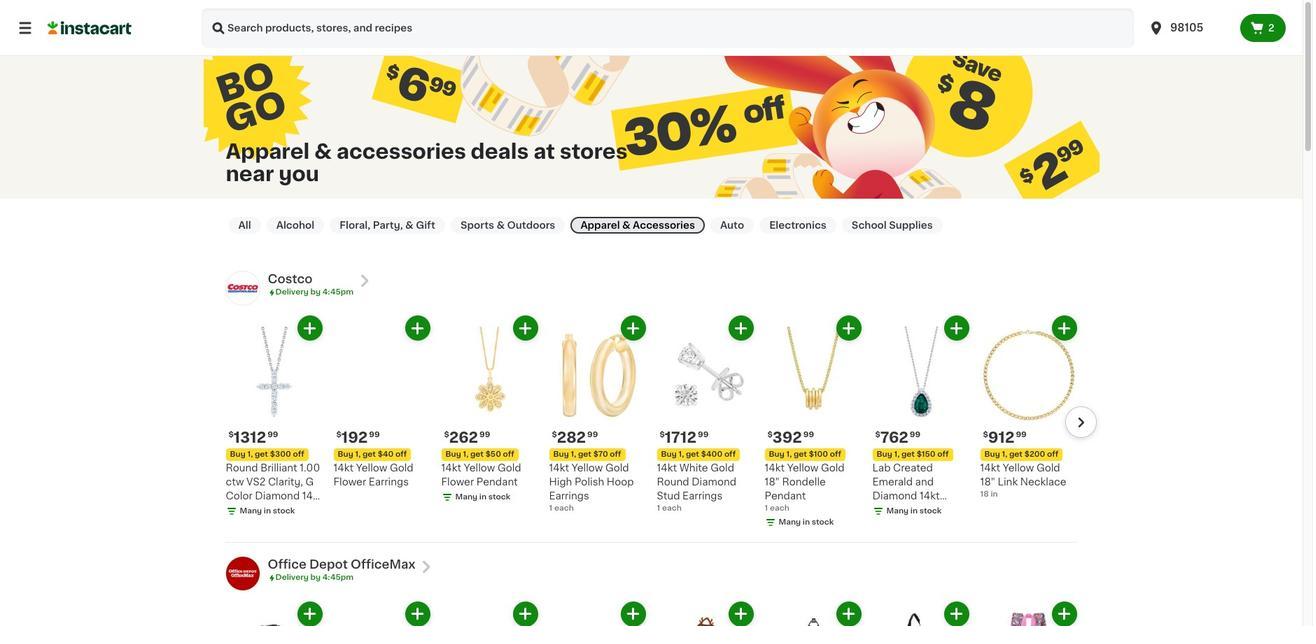 Task type: locate. For each thing, give the bounding box(es) containing it.
1712
[[665, 431, 697, 446]]

gold inside "14kt yellow gold 18" link necklace 18 in"
[[1037, 464, 1061, 474]]

& for apparel & accessories deals at stores near you
[[314, 141, 332, 161]]

yellow down buy 1, get $200 off
[[1003, 464, 1035, 474]]

off right '$400'
[[725, 451, 736, 459]]

2 horizontal spatial white
[[873, 506, 902, 516]]

many down 'emerald'
[[887, 508, 909, 516]]

1 flower from the left
[[334, 478, 366, 488]]

buy down 262
[[446, 451, 461, 459]]

4 get from the left
[[578, 451, 592, 459]]

18" for rondelle
[[765, 478, 780, 488]]

buy for 392
[[769, 451, 785, 459]]

2 flower from the left
[[442, 478, 474, 488]]

4 yellow from the left
[[788, 464, 819, 474]]

costco image
[[226, 272, 259, 305]]

99 inside $ 1312 99
[[268, 432, 278, 439]]

6 get from the left
[[794, 451, 807, 459]]

floral, party, & gift link
[[330, 217, 445, 234]]

rondelle
[[783, 478, 826, 488]]

14kt for 14kt yellow gold high polish hoop earrings 1 each
[[549, 464, 570, 474]]

earrings inside 14kt white gold round diamond stud earrings 1 each
[[683, 492, 723, 502]]

yellow down buy 1, get $50 off
[[464, 464, 495, 474]]

99 inside $ 912 99
[[1017, 432, 1027, 439]]

gold for 14kt yellow gold flower pendant
[[498, 464, 522, 474]]

99 inside $ 262 99
[[480, 432, 490, 439]]

4 99 from the left
[[588, 432, 598, 439]]

99 for 1312
[[268, 432, 278, 439]]

yellow inside 14kt yellow gold high polish hoop earrings 1 each
[[572, 464, 603, 474]]

& inside apparel & accessories deals at stores near you
[[314, 141, 332, 161]]

14kt inside 14kt yellow gold high polish hoop earrings 1 each
[[549, 464, 570, 474]]

created
[[894, 464, 933, 474]]

buy 1, get $50 off
[[446, 451, 515, 459]]

3 each from the left
[[770, 505, 790, 513]]

4:45pm down the office depot officemax
[[323, 575, 354, 582]]

14kt for 14kt yellow gold flower pendant
[[442, 464, 462, 474]]

diamond for gold
[[692, 478, 737, 488]]

white down buy 1, get $400 off on the bottom right
[[680, 464, 708, 474]]

delivery down costco
[[276, 289, 309, 296]]

buy for 912
[[985, 451, 1001, 459]]

apparel up near
[[226, 141, 310, 161]]

buy down 392
[[769, 451, 785, 459]]

99 up buy 1, get $50 off
[[480, 432, 490, 439]]

2 off from the left
[[396, 451, 407, 459]]

2 horizontal spatial earrings
[[683, 492, 723, 502]]

$ 282 99
[[552, 431, 598, 446]]

5 $ from the left
[[660, 432, 665, 439]]

buy down 282
[[554, 451, 569, 459]]

gold down '$400'
[[711, 464, 735, 474]]

earrings down high
[[549, 492, 590, 502]]

2 button
[[1241, 14, 1287, 42]]

99 inside $ 392 99
[[804, 432, 815, 439]]

all link
[[229, 217, 261, 234]]

1 buy from the left
[[230, 451, 246, 459]]

18"
[[765, 478, 780, 488], [981, 478, 996, 488]]

buy for 1312
[[230, 451, 246, 459]]

6 99 from the left
[[804, 432, 815, 439]]

99 for 282
[[588, 432, 598, 439]]

None search field
[[202, 8, 1135, 48]]

product group
[[226, 316, 323, 530], [334, 316, 430, 490], [442, 316, 538, 504], [549, 316, 646, 515], [657, 316, 754, 515], [765, 316, 862, 529], [873, 316, 970, 530], [981, 316, 1077, 501], [226, 602, 323, 627], [334, 602, 430, 627], [442, 602, 538, 627], [549, 602, 646, 627], [657, 602, 754, 627], [765, 602, 862, 627], [873, 602, 970, 627], [981, 602, 1077, 627]]

off for 282
[[610, 451, 622, 459]]

supplies
[[890, 221, 933, 230]]

each for 1712
[[662, 505, 682, 513]]

stock down "14kt yellow gold 18" rondelle pendant 1 each"
[[812, 519, 834, 527]]

3 1 from the left
[[765, 505, 768, 513]]

1 by from the top
[[311, 289, 321, 296]]

3 $ from the left
[[444, 432, 450, 439]]

0 vertical spatial round
[[226, 464, 258, 474]]

0 horizontal spatial apparel
[[226, 141, 310, 161]]

off for 1312
[[293, 451, 304, 459]]

8 $ from the left
[[984, 432, 989, 439]]

2
[[1269, 23, 1275, 33]]

apparel & accessories link
[[571, 217, 705, 234]]

each down stud
[[662, 505, 682, 513]]

$ 762 99
[[876, 431, 921, 446]]

1 delivery by 4:45pm from the top
[[276, 289, 354, 296]]

4:45pm down "floral," on the top left
[[323, 289, 354, 296]]

$ inside $ 762 99
[[876, 432, 881, 439]]

&
[[314, 141, 332, 161], [406, 221, 414, 230], [497, 221, 505, 230], [623, 221, 631, 230]]

1 $ from the left
[[229, 432, 234, 439]]

& up you
[[314, 141, 332, 161]]

3 1, from the left
[[463, 451, 469, 459]]

get for 192
[[363, 451, 376, 459]]

off for 392
[[830, 451, 842, 459]]

in down the and
[[911, 508, 918, 516]]

off for 262
[[503, 451, 515, 459]]

delivery
[[276, 289, 309, 296], [276, 575, 309, 582]]

18
[[981, 491, 989, 499]]

0 horizontal spatial earrings
[[369, 478, 409, 488]]

1 18" from the left
[[765, 478, 780, 488]]

office depot officemax
[[268, 560, 416, 571]]

99 inside the $ 192 99
[[369, 432, 380, 439]]

yellow for polish
[[572, 464, 603, 474]]

4 1, from the left
[[571, 451, 577, 459]]

99 inside $ 1712 99
[[698, 432, 709, 439]]

14kt for 14kt yellow gold 18" link necklace 18 in
[[981, 464, 1001, 474]]

1, down $ 392 99
[[787, 451, 792, 459]]

18" for link
[[981, 478, 996, 488]]

flower down buy 1, get $50 off
[[442, 478, 474, 488]]

0 horizontal spatial flower
[[334, 478, 366, 488]]

0 horizontal spatial 1
[[549, 505, 553, 513]]

gold down $50
[[498, 464, 522, 474]]

2 horizontal spatial 1
[[765, 505, 768, 513]]

14kt up link on the bottom of page
[[981, 464, 1001, 474]]

14kt for 14kt white gold round diamond stud earrings 1 each
[[657, 464, 677, 474]]

delivery by 4:45pm down costco
[[276, 289, 354, 296]]

many down "color"
[[240, 508, 262, 516]]

18" inside "14kt yellow gold 18" link necklace 18 in"
[[981, 478, 996, 488]]

1, down the 1712
[[679, 451, 684, 459]]

1 each from the left
[[555, 505, 574, 513]]

flower
[[334, 478, 366, 488], [442, 478, 474, 488]]

2 4:45pm from the top
[[323, 575, 354, 582]]

apparel for apparel & accessories
[[581, 221, 620, 230]]

yellow for earrings
[[356, 464, 388, 474]]

many in stock for 762
[[887, 508, 942, 516]]

2 horizontal spatial diamond
[[873, 492, 918, 502]]

$ for 762
[[876, 432, 881, 439]]

5 off from the left
[[725, 451, 736, 459]]

vs2
[[247, 478, 266, 488]]

3 get from the left
[[471, 451, 484, 459]]

$ for 392
[[768, 432, 773, 439]]

$ inside $ 1312 99
[[229, 432, 234, 439]]

4:45pm
[[323, 289, 354, 296], [323, 575, 354, 582]]

off right $200
[[1048, 451, 1059, 459]]

white inside 14kt white gold round diamond stud earrings 1 each
[[680, 464, 708, 474]]

0 vertical spatial apparel
[[226, 141, 310, 161]]

14kt inside "14kt yellow gold 18" rondelle pendant 1 each"
[[765, 464, 785, 474]]

floral, party, & gift
[[340, 221, 436, 230]]

7 buy from the left
[[877, 451, 893, 459]]

5 99 from the left
[[698, 432, 709, 439]]

1 horizontal spatial 1
[[657, 505, 661, 513]]

1 vertical spatial round
[[657, 478, 690, 488]]

many in stock down vs2
[[240, 508, 295, 516]]

round
[[226, 464, 258, 474], [657, 478, 690, 488]]

1 vertical spatial by
[[311, 575, 321, 582]]

1 horizontal spatial round
[[657, 478, 690, 488]]

7 99 from the left
[[910, 432, 921, 439]]

1 for 282
[[549, 505, 553, 513]]

14kt down the and
[[920, 492, 940, 502]]

gold down '$100'
[[821, 464, 845, 474]]

buy down 1312 at the left bottom
[[230, 451, 246, 459]]

gold inside the 14kt yellow gold flower pendant
[[498, 464, 522, 474]]

$ inside the $ 192 99
[[337, 432, 342, 439]]

14kt
[[334, 464, 354, 474], [442, 464, 462, 474], [549, 464, 570, 474], [657, 464, 677, 474], [765, 464, 785, 474], [981, 464, 1001, 474], [302, 492, 322, 502], [920, 492, 940, 502]]

off right $70
[[610, 451, 622, 459]]

2 buy from the left
[[338, 451, 354, 459]]

pendant inside lab created emerald and diamond 14kt white gold pendant
[[873, 520, 914, 530]]

18" up 18
[[981, 478, 996, 488]]

earrings inside 14kt yellow gold high polish hoop earrings 1 each
[[549, 492, 590, 502]]

brilliant
[[261, 464, 297, 474]]

7 get from the left
[[902, 451, 915, 459]]

in left cross
[[264, 508, 271, 516]]

in right 18
[[991, 491, 998, 499]]

14kt inside the 14kt yellow gold flower pendant
[[442, 464, 462, 474]]

2 18" from the left
[[981, 478, 996, 488]]

0 vertical spatial delivery
[[276, 289, 309, 296]]

99 up buy 1, get $40 off at the left bottom
[[369, 432, 380, 439]]

yellow down buy 1, get $100 off at the right
[[788, 464, 819, 474]]

2 1 from the left
[[657, 505, 661, 513]]

gold up hoop
[[606, 464, 629, 474]]

7 $ from the left
[[876, 432, 881, 439]]

officemax
[[351, 560, 416, 571]]

yellow inside 14kt yellow gold flower earrings
[[356, 464, 388, 474]]

yellow inside "14kt yellow gold 18" link necklace 18 in"
[[1003, 464, 1035, 474]]

gold for 14kt yellow gold high polish hoop earrings 1 each
[[606, 464, 629, 474]]

1, down $ 282 99
[[571, 451, 577, 459]]

pendant down 'emerald'
[[873, 520, 914, 530]]

round up stud
[[657, 478, 690, 488]]

apparel for apparel & accessories deals at stores near you
[[226, 141, 310, 161]]

buy
[[230, 451, 246, 459], [338, 451, 354, 459], [446, 451, 461, 459], [554, 451, 569, 459], [661, 451, 677, 459], [769, 451, 785, 459], [877, 451, 893, 459], [985, 451, 1001, 459]]

many in stock
[[456, 494, 511, 502], [240, 508, 295, 516], [887, 508, 942, 516], [779, 519, 834, 527]]

8 get from the left
[[1010, 451, 1023, 459]]

$ for 262
[[444, 432, 450, 439]]

off right '$100'
[[830, 451, 842, 459]]

$ up buy 1, get $40 off at the left bottom
[[337, 432, 342, 439]]

6 $ from the left
[[768, 432, 773, 439]]

14kt up high
[[549, 464, 570, 474]]

2 horizontal spatial each
[[770, 505, 790, 513]]

5 buy from the left
[[661, 451, 677, 459]]

in down the 14kt yellow gold flower pendant
[[480, 494, 487, 502]]

98105 button
[[1140, 8, 1241, 48], [1149, 8, 1233, 48]]

stock down clarity,
[[273, 508, 295, 516]]

5 1, from the left
[[679, 451, 684, 459]]

each inside 14kt white gold round diamond stud earrings 1 each
[[662, 505, 682, 513]]

by
[[311, 289, 321, 296], [311, 575, 321, 582]]

get for 1312
[[255, 451, 268, 459]]

yellow for pendant
[[464, 464, 495, 474]]

gold inside lab created emerald and diamond 14kt white gold pendant
[[904, 506, 928, 516]]

buy for 282
[[554, 451, 569, 459]]

5 get from the left
[[686, 451, 700, 459]]

apparel left accessories on the top of the page
[[581, 221, 620, 230]]

1 off from the left
[[293, 451, 304, 459]]

depot
[[310, 560, 348, 571]]

1 horizontal spatial apparel
[[581, 221, 620, 230]]

1 for 1712
[[657, 505, 661, 513]]

$ inside $ 262 99
[[444, 432, 450, 439]]

get down $ 1712 99 on the bottom right of the page
[[686, 451, 700, 459]]

$ up buy 1, get $50 off
[[444, 432, 450, 439]]

flower inside the 14kt yellow gold flower pendant
[[442, 478, 474, 488]]

3 yellow from the left
[[572, 464, 603, 474]]

1 1 from the left
[[549, 505, 553, 513]]

add image
[[301, 320, 319, 337], [409, 320, 427, 337], [840, 320, 858, 337], [1056, 320, 1074, 337], [301, 606, 319, 623], [409, 606, 427, 623], [840, 606, 858, 623], [948, 606, 966, 623]]

262
[[450, 431, 478, 446]]

yellow inside the 14kt yellow gold flower pendant
[[464, 464, 495, 474]]

pendant down "color"
[[226, 520, 267, 530]]

0 horizontal spatial each
[[555, 505, 574, 513]]

1 99 from the left
[[268, 432, 278, 439]]

0 horizontal spatial 18"
[[765, 478, 780, 488]]

5 yellow from the left
[[1003, 464, 1035, 474]]

buy for 762
[[877, 451, 893, 459]]

1 horizontal spatial earrings
[[549, 492, 590, 502]]

in inside "14kt yellow gold 18" link necklace 18 in"
[[991, 491, 998, 499]]

2 each from the left
[[662, 505, 682, 513]]

diamond down clarity,
[[255, 492, 300, 502]]

buy up lab
[[877, 451, 893, 459]]

99
[[268, 432, 278, 439], [369, 432, 380, 439], [480, 432, 490, 439], [588, 432, 598, 439], [698, 432, 709, 439], [804, 432, 815, 439], [910, 432, 921, 439], [1017, 432, 1027, 439]]

2 get from the left
[[363, 451, 376, 459]]

& right sports
[[497, 221, 505, 230]]

gold inside 14kt yellow gold flower earrings
[[390, 464, 414, 474]]

1 horizontal spatial flower
[[442, 478, 474, 488]]

yellow for rondelle
[[788, 464, 819, 474]]

6 buy from the left
[[769, 451, 785, 459]]

yellow down buy 1, get $70 off
[[572, 464, 603, 474]]

14kt for 14kt yellow gold 18" rondelle pendant 1 each
[[765, 464, 785, 474]]

$ up lab
[[876, 432, 881, 439]]

get for 262
[[471, 451, 484, 459]]

1, for 1312
[[248, 451, 253, 459]]

14kt inside "14kt yellow gold 18" link necklace 18 in"
[[981, 464, 1001, 474]]

white down 'emerald'
[[873, 506, 902, 516]]

0 horizontal spatial round
[[226, 464, 258, 474]]

many in stock down the 14kt yellow gold flower pendant
[[456, 494, 511, 502]]

pendant
[[477, 478, 518, 488], [765, 492, 806, 502], [226, 520, 267, 530], [873, 520, 914, 530]]

1, down the $ 192 99
[[355, 451, 361, 459]]

each down rondelle
[[770, 505, 790, 513]]

2 delivery by 4:45pm from the top
[[276, 575, 354, 582]]

14kt down buy 1, get $50 off
[[442, 464, 462, 474]]

each inside 14kt yellow gold high polish hoop earrings 1 each
[[555, 505, 574, 513]]

& for apparel & accessories
[[623, 221, 631, 230]]

14kt up rondelle
[[765, 464, 785, 474]]

off
[[293, 451, 304, 459], [396, 451, 407, 459], [503, 451, 515, 459], [610, 451, 622, 459], [725, 451, 736, 459], [830, 451, 842, 459], [938, 451, 949, 459], [1048, 451, 1059, 459]]

off right $150
[[938, 451, 949, 459]]

$ inside $ 392 99
[[768, 432, 773, 439]]

school supplies
[[852, 221, 933, 230]]

flower inside 14kt yellow gold flower earrings
[[334, 478, 366, 488]]

buy down the 1712
[[661, 451, 677, 459]]

yellow
[[356, 464, 388, 474], [464, 464, 495, 474], [572, 464, 603, 474], [788, 464, 819, 474], [1003, 464, 1035, 474]]

2 $ from the left
[[337, 432, 342, 439]]

1 delivery from the top
[[276, 289, 309, 296]]

gold inside "14kt yellow gold 18" rondelle pendant 1 each"
[[821, 464, 845, 474]]

0 vertical spatial by
[[311, 289, 321, 296]]

1 get from the left
[[255, 451, 268, 459]]

earrings right stud
[[683, 492, 723, 502]]

off right $50
[[503, 451, 515, 459]]

product group containing 262
[[442, 316, 538, 504]]

in
[[991, 491, 998, 499], [480, 494, 487, 502], [264, 508, 271, 516], [911, 508, 918, 516], [803, 519, 810, 527]]

$ inside $ 282 99
[[552, 432, 557, 439]]

party,
[[373, 221, 403, 230]]

$ up buy 1, get $70 off
[[552, 432, 557, 439]]

6 off from the left
[[830, 451, 842, 459]]

1 vertical spatial 4:45pm
[[323, 575, 354, 582]]

round inside 14kt white gold round diamond stud earrings 1 each
[[657, 478, 690, 488]]

8 1, from the left
[[1003, 451, 1008, 459]]

stock down the 14kt yellow gold flower pendant
[[489, 494, 511, 502]]

school
[[852, 221, 887, 230]]

many
[[456, 494, 478, 502], [240, 508, 262, 516], [887, 508, 909, 516], [779, 519, 801, 527]]

$ 392 99
[[768, 431, 815, 446]]

99 up buy 1, get $400 off on the bottom right
[[698, 432, 709, 439]]

gold inside 14kt white gold round diamond stud earrings 1 each
[[711, 464, 735, 474]]

earrings
[[369, 478, 409, 488], [549, 492, 590, 502], [683, 492, 723, 502]]

8 off from the left
[[1048, 451, 1059, 459]]

6 1, from the left
[[787, 451, 792, 459]]

1, for 392
[[787, 451, 792, 459]]

get up created
[[902, 451, 915, 459]]

1 horizontal spatial each
[[662, 505, 682, 513]]

many down the 14kt yellow gold flower pendant
[[456, 494, 478, 502]]

$ up buy 1, get $200 off
[[984, 432, 989, 439]]

0 horizontal spatial diamond
[[255, 492, 300, 502]]

14kt down buy 1, get $40 off at the left bottom
[[334, 464, 354, 474]]

pendant down rondelle
[[765, 492, 806, 502]]

off for 762
[[938, 451, 949, 459]]

1 vertical spatial delivery
[[276, 575, 309, 582]]

18" inside "14kt yellow gold 18" rondelle pendant 1 each"
[[765, 478, 780, 488]]

product group containing 912
[[981, 316, 1077, 501]]

1 yellow from the left
[[356, 464, 388, 474]]

1 vertical spatial delivery by 4:45pm
[[276, 575, 354, 582]]

$ inside $ 1712 99
[[660, 432, 665, 439]]

$ for 282
[[552, 432, 557, 439]]

3 99 from the left
[[480, 432, 490, 439]]

1 horizontal spatial diamond
[[692, 478, 737, 488]]

99 up buy 1, get $100 off at the right
[[804, 432, 815, 439]]

many in stock down "14kt yellow gold 18" rondelle pendant 1 each"
[[779, 519, 834, 527]]

delivery by 4:45pm for costco
[[276, 289, 354, 296]]

diamond inside lab created emerald and diamond 14kt white gold pendant
[[873, 492, 918, 502]]

1 horizontal spatial white
[[680, 464, 708, 474]]

2 1, from the left
[[355, 451, 361, 459]]

each
[[555, 505, 574, 513], [662, 505, 682, 513], [770, 505, 790, 513]]

round up 'ctw'
[[226, 464, 258, 474]]

8 99 from the left
[[1017, 432, 1027, 439]]

off up 1.00
[[293, 451, 304, 459]]

99 inside $ 762 99
[[910, 432, 921, 439]]

flower for 192
[[334, 478, 366, 488]]

gold up the necklace
[[1037, 464, 1061, 474]]

14kt down g
[[302, 492, 322, 502]]

off right $40
[[396, 451, 407, 459]]

0 vertical spatial delivery by 4:45pm
[[276, 289, 354, 296]]

18" left rondelle
[[765, 478, 780, 488]]

$50
[[486, 451, 501, 459]]

8 buy from the left
[[985, 451, 1001, 459]]

1 horizontal spatial 18"
[[981, 478, 996, 488]]

1 inside 14kt yellow gold high polish hoop earrings 1 each
[[549, 505, 553, 513]]

99 up buy 1, get $300 off
[[268, 432, 278, 439]]

7 off from the left
[[938, 451, 949, 459]]

$ inside $ 912 99
[[984, 432, 989, 439]]

2 99 from the left
[[369, 432, 380, 439]]

delivery down office
[[276, 575, 309, 582]]

2 by from the top
[[311, 575, 321, 582]]

product group containing 282
[[549, 316, 646, 515]]

$ up buy 1, get $100 off at the right
[[768, 432, 773, 439]]

in for 1312
[[264, 508, 271, 516]]

diamond inside round brilliant 1.00 ctw vs2 clarity, g color diamond 14kt white gold cross pendant
[[255, 492, 300, 502]]

3 buy from the left
[[446, 451, 461, 459]]

diamond inside 14kt white gold round diamond stud earrings 1 each
[[692, 478, 737, 488]]

$
[[229, 432, 234, 439], [337, 432, 342, 439], [444, 432, 450, 439], [552, 432, 557, 439], [660, 432, 665, 439], [768, 432, 773, 439], [876, 432, 881, 439], [984, 432, 989, 439]]

get left $40
[[363, 451, 376, 459]]

many in stock down the and
[[887, 508, 942, 516]]

apparel
[[226, 141, 310, 161], [581, 221, 620, 230]]

electronics link
[[760, 217, 837, 234]]

1 4:45pm from the top
[[323, 289, 354, 296]]

3 off from the left
[[503, 451, 515, 459]]

hoop
[[607, 478, 634, 488]]

product group containing 762
[[873, 316, 970, 530]]

$ for 912
[[984, 432, 989, 439]]

office
[[268, 560, 307, 571]]

gold inside 14kt yellow gold high polish hoop earrings 1 each
[[606, 464, 629, 474]]

each for 282
[[555, 505, 574, 513]]

flower down buy 1, get $40 off at the left bottom
[[334, 478, 366, 488]]

1312
[[234, 431, 266, 446]]

apparel & accessories deals at stores near you main content
[[0, 0, 1303, 627]]

1
[[549, 505, 553, 513], [657, 505, 661, 513], [765, 505, 768, 513]]

$ up buy 1, get $400 off on the bottom right
[[660, 432, 665, 439]]

14kt inside lab created emerald and diamond 14kt white gold pendant
[[920, 492, 940, 502]]

1 1, from the left
[[248, 451, 253, 459]]

2 yellow from the left
[[464, 464, 495, 474]]

delivery by 4:45pm for office depot officemax
[[276, 575, 354, 582]]

apparel inside apparel & accessories deals at stores near you
[[226, 141, 310, 161]]

14kt inside 14kt yellow gold flower earrings
[[334, 464, 354, 474]]

pendant inside "14kt yellow gold 18" rondelle pendant 1 each"
[[765, 492, 806, 502]]

1, down $ 762 99
[[895, 451, 900, 459]]

0 horizontal spatial white
[[226, 506, 255, 516]]

add image
[[517, 320, 534, 337], [625, 320, 642, 337], [733, 320, 750, 337], [948, 320, 966, 337], [517, 606, 534, 623], [625, 606, 642, 623], [733, 606, 750, 623], [1056, 606, 1074, 623]]

14kt up stud
[[657, 464, 677, 474]]

1 vertical spatial apparel
[[581, 221, 620, 230]]

0 vertical spatial 4:45pm
[[323, 289, 354, 296]]

buy for 192
[[338, 451, 354, 459]]

gold left cross
[[257, 506, 281, 516]]

4 $ from the left
[[552, 432, 557, 439]]

and
[[916, 478, 934, 488]]

buy 1, get $400 off
[[661, 451, 736, 459]]

buy down 912
[[985, 451, 1001, 459]]

1 98105 button from the left
[[1140, 8, 1241, 48]]

99 inside $ 282 99
[[588, 432, 598, 439]]

$70
[[594, 451, 608, 459]]

1, down 1312 at the left bottom
[[248, 451, 253, 459]]

2 delivery from the top
[[276, 575, 309, 582]]

14kt inside 14kt white gold round diamond stud earrings 1 each
[[657, 464, 677, 474]]

1 inside 14kt white gold round diamond stud earrings 1 each
[[657, 505, 661, 513]]

4 buy from the left
[[554, 451, 569, 459]]

99 up buy 1, get $200 off
[[1017, 432, 1027, 439]]

14kt yellow gold 18" link necklace 18 in
[[981, 464, 1067, 499]]

$ 1312 99
[[229, 431, 278, 446]]

1,
[[248, 451, 253, 459], [355, 451, 361, 459], [463, 451, 469, 459], [571, 451, 577, 459], [679, 451, 684, 459], [787, 451, 792, 459], [895, 451, 900, 459], [1003, 451, 1008, 459]]

7 1, from the left
[[895, 451, 900, 459]]

$ up buy 1, get $300 off
[[229, 432, 234, 439]]

4 off from the left
[[610, 451, 622, 459]]

yellow inside "14kt yellow gold 18" rondelle pendant 1 each"
[[788, 464, 819, 474]]

get left $50
[[471, 451, 484, 459]]

each down high
[[555, 505, 574, 513]]



Task type: vqa. For each thing, say whether or not it's contained in the screenshot.
3's $3.99 Original price: $4.69 element
no



Task type: describe. For each thing, give the bounding box(es) containing it.
1, for 282
[[571, 451, 577, 459]]

cross
[[283, 506, 312, 516]]

buy 1, get $70 off
[[554, 451, 622, 459]]

each inside "14kt yellow gold 18" rondelle pendant 1 each"
[[770, 505, 790, 513]]

99 for 392
[[804, 432, 815, 439]]

$150
[[917, 451, 936, 459]]

apparel & accessories deals at stores near you
[[226, 141, 628, 184]]

$ for 1712
[[660, 432, 665, 439]]

Search field
[[202, 8, 1135, 48]]

product group containing 1312
[[226, 316, 323, 530]]

yellow for link
[[1003, 464, 1035, 474]]

item carousel region
[[206, 316, 1097, 537]]

stores
[[560, 141, 628, 161]]

off for 1712
[[725, 451, 736, 459]]

diamond for emerald
[[873, 492, 918, 502]]

school supplies link
[[842, 217, 943, 234]]

accessories
[[633, 221, 695, 230]]

product group containing 192
[[334, 316, 430, 490]]

sports & outdoors link
[[451, 217, 565, 234]]

white inside round brilliant 1.00 ctw vs2 clarity, g color diamond 14kt white gold cross pendant
[[226, 506, 255, 516]]

deals
[[471, 141, 529, 161]]

link
[[998, 478, 1018, 488]]

delivery for office depot officemax
[[276, 575, 309, 582]]

auto
[[721, 221, 745, 230]]

in for 762
[[911, 508, 918, 516]]

get for 392
[[794, 451, 807, 459]]

near
[[226, 164, 274, 184]]

$ 262 99
[[444, 431, 490, 446]]

& left gift
[[406, 221, 414, 230]]

gold for 14kt yellow gold 18" link necklace 18 in
[[1037, 464, 1061, 474]]

get for 282
[[578, 451, 592, 459]]

off for 912
[[1048, 451, 1059, 459]]

gift
[[416, 221, 436, 230]]

in down "14kt yellow gold 18" rondelle pendant 1 each"
[[803, 519, 810, 527]]

round inside round brilliant 1.00 ctw vs2 clarity, g color diamond 14kt white gold cross pendant
[[226, 464, 258, 474]]

& for sports & outdoors
[[497, 221, 505, 230]]

1.00
[[300, 464, 320, 474]]

lab
[[873, 464, 891, 474]]

outdoors
[[507, 221, 556, 230]]

many in stock for 1312
[[240, 508, 295, 516]]

sports & outdoors
[[461, 221, 556, 230]]

g
[[306, 478, 314, 488]]

office depot officemax image
[[226, 558, 259, 591]]

stud
[[657, 492, 680, 502]]

buy for 1712
[[661, 451, 677, 459]]

costco
[[268, 274, 313, 285]]

accessories
[[337, 141, 466, 161]]

ctw
[[226, 478, 244, 488]]

$100
[[809, 451, 829, 459]]

by for office depot officemax
[[311, 575, 321, 582]]

pendant inside the 14kt yellow gold flower pendant
[[477, 478, 518, 488]]

off for 192
[[396, 451, 407, 459]]

many down "14kt yellow gold 18" rondelle pendant 1 each"
[[779, 519, 801, 527]]

get for 912
[[1010, 451, 1023, 459]]

4:45pm for costco
[[323, 289, 354, 296]]

99 for 262
[[480, 432, 490, 439]]

at
[[534, 141, 555, 161]]

14kt yellow gold flower earrings
[[334, 464, 414, 488]]

high
[[549, 478, 572, 488]]

gold for 14kt yellow gold flower earrings
[[390, 464, 414, 474]]

$400
[[701, 451, 723, 459]]

polish
[[575, 478, 605, 488]]

99 for 1712
[[698, 432, 709, 439]]

all
[[238, 221, 251, 230]]

white inside lab created emerald and diamond 14kt white gold pendant
[[873, 506, 902, 516]]

$ 1712 99
[[660, 431, 709, 446]]

192
[[342, 431, 368, 446]]

1, for 912
[[1003, 451, 1008, 459]]

762
[[881, 431, 909, 446]]

2 98105 button from the left
[[1149, 8, 1233, 48]]

1 inside "14kt yellow gold 18" rondelle pendant 1 each"
[[765, 505, 768, 513]]

1, for 192
[[355, 451, 361, 459]]

many for 762
[[887, 508, 909, 516]]

$ for 1312
[[229, 432, 234, 439]]

99 for 192
[[369, 432, 380, 439]]

$40
[[378, 451, 394, 459]]

gold for 14kt yellow gold 18" rondelle pendant 1 each
[[821, 464, 845, 474]]

sports
[[461, 221, 495, 230]]

14kt yellow gold 18" rondelle pendant 1 each
[[765, 464, 845, 513]]

14kt inside round brilliant 1.00 ctw vs2 clarity, g color diamond 14kt white gold cross pendant
[[302, 492, 322, 502]]

electronics
[[770, 221, 827, 230]]

282
[[557, 431, 586, 446]]

1, for 262
[[463, 451, 469, 459]]

$ for 192
[[337, 432, 342, 439]]

stock for 762
[[920, 508, 942, 516]]

4:45pm for office depot officemax
[[323, 575, 354, 582]]

14kt white gold round diamond stud earrings 1 each
[[657, 464, 737, 513]]

buy 1, get $150 off
[[877, 451, 949, 459]]

earrings inside 14kt yellow gold flower earrings
[[369, 478, 409, 488]]

necklace
[[1021, 478, 1067, 488]]

$300
[[270, 451, 291, 459]]

gold inside round brilliant 1.00 ctw vs2 clarity, g color diamond 14kt white gold cross pendant
[[257, 506, 281, 516]]

delivery for costco
[[276, 289, 309, 296]]

392
[[773, 431, 802, 446]]

buy 1, get $200 off
[[985, 451, 1059, 459]]

in for 262
[[480, 494, 487, 502]]

buy for 262
[[446, 451, 461, 459]]

auto link
[[711, 217, 754, 234]]

buy 1, get $40 off
[[338, 451, 407, 459]]

earrings for 282
[[549, 492, 590, 502]]

1, for 1712
[[679, 451, 684, 459]]

pendant inside round brilliant 1.00 ctw vs2 clarity, g color diamond 14kt white gold cross pendant
[[226, 520, 267, 530]]

gold for 14kt white gold round diamond stud earrings 1 each
[[711, 464, 735, 474]]

$ 912 99
[[984, 431, 1027, 446]]

99 for 762
[[910, 432, 921, 439]]

lab created emerald and diamond 14kt white gold pendant
[[873, 464, 940, 530]]

many for 262
[[456, 494, 478, 502]]

1, for 762
[[895, 451, 900, 459]]

you
[[279, 164, 319, 184]]

flower for 262
[[442, 478, 474, 488]]

99 for 912
[[1017, 432, 1027, 439]]

many in stock for 262
[[456, 494, 511, 502]]

instacart logo image
[[48, 20, 132, 36]]

earrings for 1712
[[683, 492, 723, 502]]

many for 1312
[[240, 508, 262, 516]]

buy 1, get $300 off
[[230, 451, 304, 459]]

clarity,
[[268, 478, 303, 488]]

get for 1712
[[686, 451, 700, 459]]

emerald
[[873, 478, 913, 488]]

912
[[989, 431, 1015, 446]]

round brilliant 1.00 ctw vs2 clarity, g color diamond 14kt white gold cross pendant
[[226, 464, 322, 530]]

14kt for 14kt yellow gold flower earrings
[[334, 464, 354, 474]]

98105
[[1171, 22, 1204, 33]]

alcohol link
[[267, 217, 324, 234]]

14kt yellow gold high polish hoop earrings 1 each
[[549, 464, 634, 513]]

apparel & accessories
[[581, 221, 695, 230]]

$ 192 99
[[337, 431, 380, 446]]

14kt yellow gold flower pendant
[[442, 464, 522, 488]]

get for 762
[[902, 451, 915, 459]]

stock for 1312
[[273, 508, 295, 516]]

product group containing 392
[[765, 316, 862, 529]]

floral,
[[340, 221, 371, 230]]

color
[[226, 492, 253, 502]]

product group containing 1712
[[657, 316, 754, 515]]

buy 1, get $100 off
[[769, 451, 842, 459]]

$200
[[1025, 451, 1046, 459]]

alcohol
[[276, 221, 315, 230]]

by for costco
[[311, 289, 321, 296]]

stock for 262
[[489, 494, 511, 502]]



